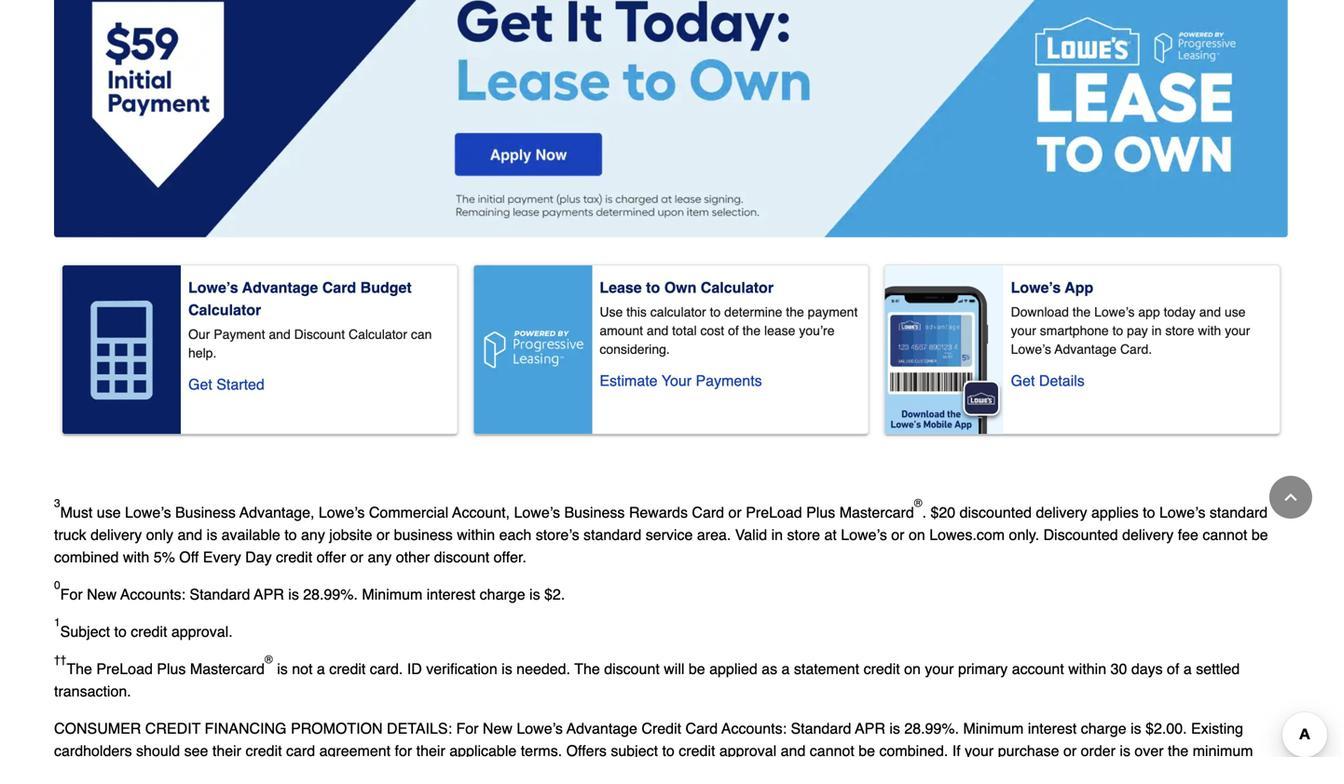 Task type: locate. For each thing, give the bounding box(es) containing it.
0 horizontal spatial the
[[67, 661, 92, 678]]

not
[[292, 661, 313, 678]]

cost
[[700, 323, 724, 338]]

discounted
[[1043, 527, 1118, 544]]

0 horizontal spatial standard
[[190, 586, 250, 604]]

within
[[457, 527, 495, 544], [1068, 661, 1106, 678]]

2 horizontal spatial a
[[1184, 661, 1192, 678]]

interest down other
[[427, 586, 476, 604]]

payment
[[808, 305, 858, 320]]

offers
[[566, 743, 607, 758]]

discounted
[[960, 504, 1032, 522]]

new inside 'consumer credit financing promotion details: for new lowe's advantage credit card accounts: standard apr is 28.99%. minimum interest charge is $2.00. existing cardholders should see their credit card agreement for their applicable terms. offers subject to credit approval and cannot be combined. if your purchase or order is over the minimu'
[[483, 721, 513, 738]]

0 horizontal spatial minimum
[[362, 586, 422, 604]]

or up valid
[[728, 504, 742, 522]]

their
[[212, 743, 241, 758], [416, 743, 445, 758]]

on down . $20
[[909, 527, 925, 544]]

minimum down other
[[362, 586, 422, 604]]

0 vertical spatial use
[[1225, 305, 1246, 320]]

0 horizontal spatial in
[[771, 527, 783, 544]]

credit right day
[[276, 549, 312, 566]]

get down help.
[[188, 376, 212, 393]]

get it today. lease to own. $59 initial payment. apply now. image
[[54, 0, 1288, 238]]

0 vertical spatial accounts:
[[120, 586, 185, 604]]

in down preload
[[771, 527, 783, 544]]

must
[[60, 504, 93, 522]]

interest inside 0 for new accounts: standard apr is 28.99%. minimum interest charge is $2.
[[427, 586, 476, 604]]

needed.
[[516, 661, 570, 678]]

2 horizontal spatial delivery
[[1122, 527, 1174, 544]]

0 vertical spatial 28.99%.
[[303, 586, 358, 604]]

1 vertical spatial 28.99%.
[[904, 721, 959, 738]]

1 horizontal spatial new
[[483, 721, 513, 738]]

0 horizontal spatial use
[[97, 504, 121, 522]]

to inside 'consumer credit financing promotion details: for new lowe's advantage credit card accounts: standard apr is 28.99%. minimum interest charge is $2.00. existing cardholders should see their credit card agreement for their applicable terms. offers subject to credit approval and cannot be combined. if your purchase or order is over the minimu'
[[662, 743, 675, 758]]

offer
[[317, 549, 346, 566]]

1 horizontal spatial accounts:
[[722, 721, 787, 738]]

is up over
[[1131, 721, 1141, 738]]

be right will
[[689, 661, 705, 678]]

and right today
[[1199, 305, 1221, 320]]

card left budget
[[322, 279, 356, 296]]

1 horizontal spatial 28.99%.
[[904, 721, 959, 738]]

card right credit
[[686, 721, 718, 738]]

0 horizontal spatial within
[[457, 527, 495, 544]]

0 horizontal spatial charge
[[480, 586, 525, 604]]

standard down statement
[[791, 721, 851, 738]]

use inside lowe's app download the lowe's app today and use your smartphone to pay in store with your lowe's advantage card.
[[1225, 305, 1246, 320]]

0 vertical spatial new
[[87, 586, 117, 604]]

1 horizontal spatial a
[[782, 661, 790, 678]]

mastercard down the approval. on the left bottom of page
[[190, 661, 265, 678]]

0 horizontal spatial mastercard
[[190, 661, 265, 678]]

discount left will
[[604, 661, 660, 678]]

® left not
[[265, 654, 273, 667]]

1 vertical spatial use
[[97, 504, 121, 522]]

be
[[1252, 527, 1268, 544], [689, 661, 705, 678], [859, 743, 875, 758]]

0 horizontal spatial apr
[[254, 586, 284, 604]]

advantage up discount
[[242, 279, 318, 296]]

1 horizontal spatial of
[[1167, 661, 1179, 678]]

1 horizontal spatial in
[[1152, 323, 1162, 338]]

for inside 0 for new accounts: standard apr is 28.99%. minimum interest charge is $2.
[[60, 586, 83, 604]]

or
[[728, 504, 742, 522], [376, 527, 390, 544], [891, 527, 905, 544], [350, 549, 363, 566], [1063, 743, 1077, 758]]

applies
[[1091, 504, 1139, 522]]

charge up order
[[1081, 721, 1126, 738]]

28.99%. down offer
[[303, 586, 358, 604]]

0 horizontal spatial calculator
[[188, 301, 261, 319]]

minimum up the "purchase"
[[963, 721, 1024, 738]]

accounts:
[[120, 586, 185, 604], [722, 721, 787, 738]]

1 vertical spatial with
[[123, 549, 149, 566]]

3
[[54, 497, 60, 510]]

0 horizontal spatial 28.99%.
[[303, 586, 358, 604]]

get for get started
[[188, 376, 212, 393]]

plus
[[806, 504, 835, 522]]

use inside 3 must use   lowe's business advantage, lowe's commercial account, lowe's business rewards card or preload plus mastercard ® . $20 discounted delivery applies to lowe's standard truck delivery only and is available to any jobsite or business within each store's standard service area. valid in store at lowe's or on lowes.com only. discounted delivery fee cannot be combined with 5% off every day credit offer or any other discount offer.
[[97, 504, 121, 522]]

use right today
[[1225, 305, 1246, 320]]

calculator left can
[[349, 327, 407, 342]]

new up "applicable"
[[483, 721, 513, 738]]

1 horizontal spatial standard
[[1210, 504, 1268, 522]]

agreement
[[319, 743, 391, 758]]

28.99%. up combined. on the right
[[904, 721, 959, 738]]

apr
[[254, 586, 284, 604], [855, 721, 885, 738]]

your inside †† the preload plus mastercard ® is not a credit card. id verification is needed. the discount will be applied as a statement credit on your primary account within 30 days of a settled transaction.
[[925, 661, 954, 678]]

in
[[1152, 323, 1162, 338], [771, 527, 783, 544]]

0 vertical spatial be
[[1252, 527, 1268, 544]]

credit inside 1 subject to credit approval.
[[131, 624, 167, 641]]

and inside the lease to own calculator use this calculator to determine the payment amount and total cost of the lease you're considering.
[[647, 323, 669, 338]]

promotion
[[291, 721, 383, 738]]

1 a from the left
[[317, 661, 325, 678]]

0 vertical spatial in
[[1152, 323, 1162, 338]]

within left 30
[[1068, 661, 1106, 678]]

cannot right fee on the bottom
[[1203, 527, 1247, 544]]

1 horizontal spatial the
[[574, 661, 600, 678]]

0 horizontal spatial their
[[212, 743, 241, 758]]

1 vertical spatial standard
[[791, 721, 851, 738]]

1 vertical spatial interest
[[1028, 721, 1077, 738]]

0 for new accounts: standard apr is 28.99%. minimum interest charge is $2.
[[54, 579, 569, 604]]

terms.
[[521, 743, 562, 758]]

lowe's up our
[[188, 279, 238, 296]]

0 vertical spatial minimum
[[362, 586, 422, 604]]

standard
[[1210, 504, 1268, 522], [583, 527, 641, 544]]

accounts: up approval
[[722, 721, 787, 738]]

standard left scroll to top element
[[1210, 504, 1268, 522]]

1 horizontal spatial use
[[1225, 305, 1246, 320]]

see
[[184, 743, 208, 758]]

discount inside 3 must use   lowe's business advantage, lowe's commercial account, lowe's business rewards card or preload plus mastercard ® . $20 discounted delivery applies to lowe's standard truck delivery only and is available to any jobsite or business within each store's standard service area. valid in store at lowe's or on lowes.com only. discounted delivery fee cannot be combined with 5% off every day credit offer or any other discount offer.
[[434, 549, 489, 566]]

1 vertical spatial minimum
[[963, 721, 1024, 738]]

charge down offer.
[[480, 586, 525, 604]]

lowe's up fee on the bottom
[[1159, 504, 1206, 522]]

1 horizontal spatial store
[[1165, 323, 1194, 338]]

or right jobsite
[[376, 527, 390, 544]]

30
[[1111, 661, 1127, 678]]

a right not
[[317, 661, 325, 678]]

0 horizontal spatial a
[[317, 661, 325, 678]]

0 horizontal spatial with
[[123, 549, 149, 566]]

0 horizontal spatial cannot
[[810, 743, 855, 758]]

apr up combined. on the right
[[855, 721, 885, 738]]

1 vertical spatial of
[[1167, 661, 1179, 678]]

and left discount
[[269, 327, 291, 342]]

with
[[1198, 323, 1221, 338], [123, 549, 149, 566]]

the
[[67, 661, 92, 678], [574, 661, 600, 678]]

the up lease
[[786, 305, 804, 320]]

5%
[[154, 549, 175, 566]]

0 vertical spatial on
[[909, 527, 925, 544]]

card inside lowe's advantage card budget calculator our payment and discount calculator can help.
[[322, 279, 356, 296]]

1 vertical spatial charge
[[1081, 721, 1126, 738]]

standard
[[190, 586, 250, 604], [791, 721, 851, 738]]

cannot
[[1203, 527, 1247, 544], [810, 743, 855, 758]]

lowe's inside 'consumer credit financing promotion details: for new lowe's advantage credit card accounts: standard apr is 28.99%. minimum interest charge is $2.00. existing cardholders should see their credit card agreement for their applicable terms. offers subject to credit approval and cannot be combined. if your purchase or order is over the minimu'
[[517, 721, 563, 738]]

1 horizontal spatial standard
[[791, 721, 851, 738]]

the up transaction.
[[67, 661, 92, 678]]

1 horizontal spatial their
[[416, 743, 445, 758]]

0 horizontal spatial delivery
[[91, 527, 142, 544]]

standard down every at the bottom left
[[190, 586, 250, 604]]

business up store's
[[564, 504, 625, 522]]

statement
[[794, 661, 859, 678]]

$2.
[[544, 586, 565, 604]]

2 business from the left
[[564, 504, 625, 522]]

preload
[[746, 504, 802, 522]]

0 vertical spatial mastercard
[[839, 504, 914, 522]]

with inside 3 must use   lowe's business advantage, lowe's commercial account, lowe's business rewards card or preload plus mastercard ® . $20 discounted delivery applies to lowe's standard truck delivery only and is available to any jobsite or business within each store's standard service area. valid in store at lowe's or on lowes.com only. discounted delivery fee cannot be combined with 5% off every day credit offer or any other discount offer.
[[123, 549, 149, 566]]

1 their from the left
[[212, 743, 241, 758]]

advantage
[[242, 279, 318, 296], [1055, 342, 1117, 357], [567, 721, 637, 738]]

to right applies
[[1143, 504, 1155, 522]]

calculator up payment
[[188, 301, 261, 319]]

for
[[60, 586, 83, 604], [456, 721, 479, 738]]

0 vertical spatial discount
[[434, 549, 489, 566]]

to left pay
[[1112, 323, 1123, 338]]

is left $2.
[[529, 586, 540, 604]]

discount
[[294, 327, 345, 342]]

for inside 'consumer credit financing promotion details: for new lowe's advantage credit card accounts: standard apr is 28.99%. minimum interest charge is $2.00. existing cardholders should see their credit card agreement for their applicable terms. offers subject to credit approval and cannot be combined. if your purchase or order is over the minimu'
[[456, 721, 479, 738]]

get left details
[[1011, 372, 1035, 389]]

mastercard inside †† the preload plus mastercard ® is not a credit card. id verification is needed. the discount will be applied as a statement credit on your primary account within 30 days of a settled transaction.
[[190, 661, 265, 678]]

available
[[221, 527, 280, 544]]

within inside 3 must use   lowe's business advantage, lowe's commercial account, lowe's business rewards card or preload plus mastercard ® . $20 discounted delivery applies to lowe's standard truck delivery only and is available to any jobsite or business within each store's standard service area. valid in store at lowe's or on lowes.com only. discounted delivery fee cannot be combined with 5% off every day credit offer or any other discount offer.
[[457, 527, 495, 544]]

1 horizontal spatial with
[[1198, 323, 1221, 338]]

1 horizontal spatial for
[[456, 721, 479, 738]]

1 horizontal spatial ®
[[914, 497, 922, 510]]

to down credit
[[662, 743, 675, 758]]

credit down credit
[[679, 743, 715, 758]]

1 vertical spatial within
[[1068, 661, 1106, 678]]

of right the cost
[[728, 323, 739, 338]]

2 vertical spatial card
[[686, 721, 718, 738]]

determine
[[724, 305, 782, 320]]

1 horizontal spatial within
[[1068, 661, 1106, 678]]

of inside †† the preload plus mastercard ® is not a credit card. id verification is needed. the discount will be applied as a statement credit on your primary account within 30 days of a settled transaction.
[[1167, 661, 1179, 678]]

delivery down applies
[[1122, 527, 1174, 544]]

0 vertical spatial of
[[728, 323, 739, 338]]

2 vertical spatial calculator
[[349, 327, 407, 342]]

0 horizontal spatial get
[[188, 376, 212, 393]]

the
[[786, 305, 804, 320], [1073, 305, 1091, 320], [742, 323, 761, 338], [1168, 743, 1189, 758]]

store down today
[[1165, 323, 1194, 338]]

and inside lowe's advantage card budget calculator our payment and discount calculator can help.
[[269, 327, 291, 342]]

28.99%. inside 0 for new accounts: standard apr is 28.99%. minimum interest charge is $2.
[[303, 586, 358, 604]]

1 horizontal spatial apr
[[855, 721, 885, 738]]

0 vertical spatial cannot
[[1203, 527, 1247, 544]]

cannot down statement
[[810, 743, 855, 758]]

2 vertical spatial advantage
[[567, 721, 637, 738]]

1 horizontal spatial discount
[[604, 661, 660, 678]]

1
[[54, 616, 60, 629]]

be inside †† the preload plus mastercard ® is not a credit card. id verification is needed. the discount will be applied as a statement credit on your primary account within 30 days of a settled transaction.
[[689, 661, 705, 678]]

approval
[[719, 743, 777, 758]]

the right needed.
[[574, 661, 600, 678]]

or inside 'consumer credit financing promotion details: for new lowe's advantage credit card accounts: standard apr is 28.99%. minimum interest charge is $2.00. existing cardholders should see their credit card agreement for their applicable terms. offers subject to credit approval and cannot be combined. if your purchase or order is over the minimu'
[[1063, 743, 1077, 758]]

the down $2.00.
[[1168, 743, 1189, 758]]

charge inside 0 for new accounts: standard apr is 28.99%. minimum interest charge is $2.
[[480, 586, 525, 604]]

apr inside 0 for new accounts: standard apr is 28.99%. minimum interest charge is $2.
[[254, 586, 284, 604]]

store inside lowe's app download the lowe's app today and use your smartphone to pay in store with your lowe's advantage card.
[[1165, 323, 1194, 338]]

and left total
[[647, 323, 669, 338]]

cannot inside 3 must use   lowe's business advantage, lowe's commercial account, lowe's business rewards card or preload plus mastercard ® . $20 discounted delivery applies to lowe's standard truck delivery only and is available to any jobsite or business within each store's standard service area. valid in store at lowe's or on lowes.com only. discounted delivery fee cannot be combined with 5% off every day credit offer or any other discount offer.
[[1203, 527, 1247, 544]]

their down financing
[[212, 743, 241, 758]]

1 vertical spatial mastercard
[[190, 661, 265, 678]]

1 horizontal spatial charge
[[1081, 721, 1126, 738]]

3 must use   lowe's business advantage, lowe's commercial account, lowe's business rewards card or preload plus mastercard ® . $20 discounted delivery applies to lowe's standard truck delivery only and is available to any jobsite or business within each store's standard service area. valid in store at lowe's or on lowes.com only. discounted delivery fee cannot be combined with 5% off every day credit offer or any other discount offer.
[[54, 497, 1268, 566]]

2 vertical spatial be
[[859, 743, 875, 758]]

2 horizontal spatial be
[[1252, 527, 1268, 544]]

1 horizontal spatial be
[[859, 743, 875, 758]]

0 vertical spatial ®
[[914, 497, 922, 510]]

$2.00.
[[1146, 721, 1187, 738]]

your
[[1011, 323, 1036, 338], [1225, 323, 1250, 338], [925, 661, 954, 678], [965, 743, 994, 758]]

2 horizontal spatial advantage
[[1055, 342, 1117, 357]]

0 horizontal spatial store
[[787, 527, 820, 544]]

mastercard right the plus
[[839, 504, 914, 522]]

1 vertical spatial in
[[771, 527, 783, 544]]

off
[[179, 549, 199, 566]]

1 vertical spatial accounts:
[[722, 721, 787, 738]]

0 horizontal spatial of
[[728, 323, 739, 338]]

on
[[909, 527, 925, 544], [904, 661, 921, 678]]

business
[[394, 527, 453, 544]]

started
[[216, 376, 265, 393]]

1 vertical spatial for
[[456, 721, 479, 738]]

be right fee on the bottom
[[1252, 527, 1268, 544]]

new
[[87, 586, 117, 604], [483, 721, 513, 738]]

1 vertical spatial any
[[368, 549, 392, 566]]

1 horizontal spatial calculator
[[349, 327, 407, 342]]

get details
[[1011, 372, 1085, 389]]

card
[[322, 279, 356, 296], [692, 504, 724, 522], [686, 721, 718, 738]]

2 their from the left
[[416, 743, 445, 758]]

is inside 3 must use   lowe's business advantage, lowe's commercial account, lowe's business rewards card or preload plus mastercard ® . $20 discounted delivery applies to lowe's standard truck delivery only and is available to any jobsite or business within each store's standard service area. valid in store at lowe's or on lowes.com only. discounted delivery fee cannot be combined with 5% off every day credit offer or any other discount offer.
[[207, 527, 217, 544]]

and right approval
[[781, 743, 806, 758]]

to right "subject"
[[114, 624, 127, 641]]

applied
[[709, 661, 757, 678]]

®
[[914, 497, 922, 510], [265, 654, 273, 667]]

standard inside 'consumer credit financing promotion details: for new lowe's advantage credit card accounts: standard apr is 28.99%. minimum interest charge is $2.00. existing cardholders should see their credit card agreement for their applicable terms. offers subject to credit approval and cannot be combined. if your purchase or order is over the minimu'
[[791, 721, 851, 738]]

lowe's up terms.
[[517, 721, 563, 738]]

use
[[600, 305, 623, 320]]

for up "applicable"
[[456, 721, 479, 738]]

1 vertical spatial discount
[[604, 661, 660, 678]]

be left combined. on the right
[[859, 743, 875, 758]]

0 vertical spatial standard
[[190, 586, 250, 604]]

0 vertical spatial charge
[[480, 586, 525, 604]]

0 vertical spatial apr
[[254, 586, 284, 604]]

any left other
[[368, 549, 392, 566]]

delivery up the "combined"
[[91, 527, 142, 544]]

day
[[245, 549, 272, 566]]

apr inside 'consumer credit financing promotion details: for new lowe's advantage credit card accounts: standard apr is 28.99%. minimum interest charge is $2.00. existing cardholders should see their credit card agreement for their applicable terms. offers subject to credit approval and cannot be combined. if your purchase or order is over the minimu'
[[855, 721, 885, 738]]

business
[[175, 504, 236, 522], [564, 504, 625, 522]]

the up the smartphone
[[1073, 305, 1091, 320]]

within down account,
[[457, 527, 495, 544]]

1 vertical spatial on
[[904, 661, 921, 678]]

subject
[[611, 743, 658, 758]]

minimum inside 'consumer credit financing promotion details: for new lowe's advantage credit card accounts: standard apr is 28.99%. minimum interest charge is $2.00. existing cardholders should see their credit card agreement for their applicable terms. offers subject to credit approval and cannot be combined. if your purchase or order is over the minimu'
[[963, 721, 1024, 738]]

credit
[[276, 549, 312, 566], [131, 624, 167, 641], [329, 661, 366, 678], [864, 661, 900, 678], [246, 743, 282, 758], [679, 743, 715, 758]]

to down advantage,
[[284, 527, 297, 544]]

mastercard inside 3 must use   lowe's business advantage, lowe's commercial account, lowe's business rewards card or preload plus mastercard ® . $20 discounted delivery applies to lowe's standard truck delivery only and is available to any jobsite or business within each store's standard service area. valid in store at lowe's or on lowes.com only. discounted delivery fee cannot be combined with 5% off every day credit offer or any other discount offer.
[[839, 504, 914, 522]]

0 vertical spatial within
[[457, 527, 495, 544]]

own
[[664, 279, 697, 296]]

discount down business on the bottom left
[[434, 549, 489, 566]]

any
[[301, 527, 325, 544], [368, 549, 392, 566]]

0 horizontal spatial discount
[[434, 549, 489, 566]]

minimum inside 0 for new accounts: standard apr is 28.99%. minimum interest charge is $2.
[[362, 586, 422, 604]]

0 vertical spatial card
[[322, 279, 356, 296]]

within inside †† the preload plus mastercard ® is not a credit card. id verification is needed. the discount will be applied as a statement credit on your primary account within 30 days of a settled transaction.
[[1068, 661, 1106, 678]]

on left primary
[[904, 661, 921, 678]]

is up every at the bottom left
[[207, 527, 217, 544]]

and
[[1199, 305, 1221, 320], [647, 323, 669, 338], [269, 327, 291, 342], [178, 527, 202, 544], [781, 743, 806, 758]]

credit up "preload plus"
[[131, 624, 167, 641]]

0 vertical spatial for
[[60, 586, 83, 604]]

calculator up determine
[[701, 279, 774, 296]]

charge inside 'consumer credit financing promotion details: for new lowe's advantage credit card accounts: standard apr is 28.99%. minimum interest charge is $2.00. existing cardholders should see their credit card agreement for their applicable terms. offers subject to credit approval and cannot be combined. if your purchase or order is over the minimu'
[[1081, 721, 1126, 738]]

0 horizontal spatial new
[[87, 586, 117, 604]]

card up area.
[[692, 504, 724, 522]]

0 horizontal spatial ®
[[265, 654, 273, 667]]

1 horizontal spatial business
[[564, 504, 625, 522]]

0 vertical spatial interest
[[427, 586, 476, 604]]

or left order
[[1063, 743, 1077, 758]]

interest up the "purchase"
[[1028, 721, 1077, 738]]

is left over
[[1120, 743, 1131, 758]]

use right must
[[97, 504, 121, 522]]

with left 5%
[[123, 549, 149, 566]]

0 horizontal spatial business
[[175, 504, 236, 522]]

1 vertical spatial ®
[[265, 654, 273, 667]]

1 horizontal spatial interest
[[1028, 721, 1077, 738]]

powered by progressive leasing logo. image
[[474, 265, 592, 434]]

a left settled
[[1184, 661, 1192, 678]]

charge
[[480, 586, 525, 604], [1081, 721, 1126, 738]]

lowe's up only
[[125, 504, 171, 522]]

to left own
[[646, 279, 660, 296]]

delivery up discounted
[[1036, 504, 1087, 522]]

1 the from the left
[[67, 661, 92, 678]]

calculator
[[650, 305, 706, 320]]

and up off
[[178, 527, 202, 544]]

0 horizontal spatial advantage
[[242, 279, 318, 296]]

applicable
[[449, 743, 517, 758]]

each
[[499, 527, 532, 544]]

card inside 3 must use   lowe's business advantage, lowe's commercial account, lowe's business rewards card or preload plus mastercard ® . $20 discounted delivery applies to lowe's standard truck delivery only and is available to any jobsite or business within each store's standard service area. valid in store at lowe's or on lowes.com only. discounted delivery fee cannot be combined with 5% off every day credit offer or any other discount offer.
[[692, 504, 724, 522]]

0 horizontal spatial for
[[60, 586, 83, 604]]

1 vertical spatial new
[[483, 721, 513, 738]]

1 horizontal spatial cannot
[[1203, 527, 1247, 544]]

advantage up offers
[[567, 721, 637, 738]]

1 horizontal spatial minimum
[[963, 721, 1024, 738]]

business up off
[[175, 504, 236, 522]]

or down jobsite
[[350, 549, 363, 566]]

cannot inside 'consumer credit financing promotion details: for new lowe's advantage credit card accounts: standard apr is 28.99%. minimum interest charge is $2.00. existing cardholders should see their credit card agreement for their applicable terms. offers subject to credit approval and cannot be combined. if your purchase or order is over the minimu'
[[810, 743, 855, 758]]

cardholders
[[54, 743, 132, 758]]

app
[[1138, 305, 1160, 320]]

1 vertical spatial card
[[692, 504, 724, 522]]

1 vertical spatial apr
[[855, 721, 885, 738]]

calculator
[[701, 279, 774, 296], [188, 301, 261, 319], [349, 327, 407, 342]]

new down the "combined"
[[87, 586, 117, 604]]

get
[[1011, 372, 1035, 389], [188, 376, 212, 393]]



Task type: describe. For each thing, give the bounding box(es) containing it.
lowe's up store's
[[514, 504, 560, 522]]

commercial
[[369, 504, 448, 522]]

to inside 1 subject to credit approval.
[[114, 624, 127, 641]]

lowe's right "at" at right bottom
[[841, 527, 887, 544]]

transaction.
[[54, 683, 131, 701]]

order
[[1081, 743, 1116, 758]]

preload plus
[[96, 661, 186, 678]]

details
[[1039, 372, 1085, 389]]

advantage inside lowe's advantage card budget calculator our payment and discount calculator can help.
[[242, 279, 318, 296]]

3 a from the left
[[1184, 661, 1192, 678]]

be inside 3 must use   lowe's business advantage, lowe's commercial account, lowe's business rewards card or preload plus mastercard ® . $20 discounted delivery applies to lowe's standard truck delivery only and is available to any jobsite or business within each store's standard service area. valid in store at lowe's or on lowes.com only. discounted delivery fee cannot be combined with 5% off every day credit offer or any other discount offer.
[[1252, 527, 1268, 544]]

® inside †† the preload plus mastercard ® is not a credit card. id verification is needed. the discount will be applied as a statement credit on your primary account within 30 days of a settled transaction.
[[265, 654, 273, 667]]

discount inside †† the preload plus mastercard ® is not a credit card. id verification is needed. the discount will be applied as a statement credit on your primary account within 30 days of a settled transaction.
[[604, 661, 660, 678]]

and inside 3 must use   lowe's business advantage, lowe's commercial account, lowe's business rewards card or preload plus mastercard ® . $20 discounted delivery applies to lowe's standard truck delivery only and is available to any jobsite or business within each store's standard service area. valid in store at lowe's or on lowes.com only. discounted delivery fee cannot be combined with 5% off every day credit offer or any other discount offer.
[[178, 527, 202, 544]]

is left not
[[277, 661, 288, 678]]

financing
[[205, 721, 287, 738]]

valid
[[735, 527, 767, 544]]

card inside 'consumer credit financing promotion details: for new lowe's advantage credit card accounts: standard apr is 28.99%. minimum interest charge is $2.00. existing cardholders should see their credit card agreement for their applicable terms. offers subject to credit approval and cannot be combined. if your purchase or order is over the minimu'
[[686, 721, 718, 738]]

2 a from the left
[[782, 661, 790, 678]]

this
[[626, 305, 647, 320]]

and inside 'consumer credit financing promotion details: for new lowe's advantage credit card accounts: standard apr is 28.99%. minimum interest charge is $2.00. existing cardholders should see their credit card agreement for their applicable terms. offers subject to credit approval and cannot be combined. if your purchase or order is over the minimu'
[[781, 743, 806, 758]]

. $20
[[922, 504, 955, 522]]

lowe's up get details
[[1011, 342, 1051, 357]]

with inside lowe's app download the lowe's app today and use your smartphone to pay in store with your lowe's advantage card.
[[1198, 323, 1221, 338]]

will
[[664, 661, 685, 678]]

fee
[[1178, 527, 1198, 544]]

combined.
[[879, 743, 948, 758]]

get started
[[188, 376, 265, 393]]

store's
[[536, 527, 579, 544]]

on inside 3 must use   lowe's business advantage, lowe's commercial account, lowe's business rewards card or preload plus mastercard ® . $20 discounted delivery applies to lowe's standard truck delivery only and is available to any jobsite or business within each store's standard service area. valid in store at lowe's or on lowes.com only. discounted delivery fee cannot be combined with 5% off every day credit offer or any other discount offer.
[[909, 527, 925, 544]]

0 horizontal spatial standard
[[583, 527, 641, 544]]

help.
[[188, 346, 217, 361]]

area.
[[697, 527, 731, 544]]

download
[[1011, 305, 1069, 320]]

subject
[[60, 624, 110, 641]]

rewards
[[629, 504, 688, 522]]

truck
[[54, 527, 86, 544]]

on inside †† the preload plus mastercard ® is not a credit card. id verification is needed. the discount will be applied as a statement credit on your primary account within 30 days of a settled transaction.
[[904, 661, 921, 678]]

0
[[54, 579, 60, 592]]

account,
[[452, 504, 510, 522]]

†† the preload plus mastercard ® is not a credit card. id verification is needed. the discount will be applied as a statement credit on your primary account within 30 days of a settled transaction.
[[54, 654, 1240, 701]]

to up the cost
[[710, 305, 721, 320]]

lowe's advantage card budget calculator our payment and discount calculator can help.
[[188, 279, 432, 361]]

to inside lowe's app download the lowe's app today and use your smartphone to pay in store with your lowe's advantage card.
[[1112, 323, 1123, 338]]

lowe's up pay
[[1094, 305, 1135, 320]]

in inside lowe's app download the lowe's app today and use your smartphone to pay in store with your lowe's advantage card.
[[1152, 323, 1162, 338]]

lowe's up download
[[1011, 279, 1061, 296]]

should
[[136, 743, 180, 758]]

payments
[[696, 372, 762, 389]]

card.
[[370, 661, 403, 678]]

as
[[762, 661, 777, 678]]

1 horizontal spatial delivery
[[1036, 504, 1087, 522]]

today
[[1164, 305, 1196, 320]]

our
[[188, 327, 210, 342]]

store inside 3 must use   lowe's business advantage, lowe's commercial account, lowe's business rewards card or preload plus mastercard ® . $20 discounted delivery applies to lowe's standard truck delivery only and is available to any jobsite or business within each store's standard service area. valid in store at lowe's or on lowes.com only. discounted delivery fee cannot be combined with 5% off every day credit offer or any other discount offer.
[[787, 527, 820, 544]]

lowe's inside lowe's advantage card budget calculator our payment and discount calculator can help.
[[188, 279, 238, 296]]

credit down financing
[[246, 743, 282, 758]]

service
[[646, 527, 693, 544]]

28.99%. inside 'consumer credit financing promotion details: for new lowe's advantage credit card accounts: standard apr is 28.99%. minimum interest charge is $2.00. existing cardholders should see their credit card agreement for their applicable terms. offers subject to credit approval and cannot be combined. if your purchase or order is over the minimu'
[[904, 721, 959, 738]]

verification
[[426, 661, 497, 678]]

lease
[[600, 279, 642, 296]]

purchase
[[998, 743, 1059, 758]]

smartphone
[[1040, 323, 1109, 338]]

account
[[1012, 661, 1064, 678]]

existing
[[1191, 721, 1243, 738]]

accounts: inside 'consumer credit financing promotion details: for new lowe's advantage credit card accounts: standard apr is 28.99%. minimum interest charge is $2.00. existing cardholders should see their credit card agreement for their applicable terms. offers subject to credit approval and cannot be combined. if your purchase or order is over the minimu'
[[722, 721, 787, 738]]

card.
[[1120, 342, 1152, 357]]

total
[[672, 323, 697, 338]]

credit
[[642, 721, 681, 738]]

or right "at" at right bottom
[[891, 527, 905, 544]]

if
[[952, 743, 961, 758]]

approval.
[[171, 624, 233, 641]]

scroll to top element
[[1269, 476, 1312, 519]]

your
[[662, 372, 692, 389]]

payment
[[214, 327, 265, 342]]

get for get details
[[1011, 372, 1035, 389]]

at
[[824, 527, 837, 544]]

credit right statement
[[864, 661, 900, 678]]

a smartphone displaying a preview of the lowe's mobile app. image
[[885, 265, 1003, 434]]

credit inside 3 must use   lowe's business advantage, lowe's commercial account, lowe's business rewards card or preload plus mastercard ® . $20 discounted delivery applies to lowe's standard truck delivery only and is available to any jobsite or business within each store's standard service area. valid in store at lowe's or on lowes.com only. discounted delivery fee cannot be combined with 5% off every day credit offer or any other discount offer.
[[276, 549, 312, 566]]

advantage inside 'consumer credit financing promotion details: for new lowe's advantage credit card accounts: standard apr is 28.99%. minimum interest charge is $2.00. existing cardholders should see their credit card agreement for their applicable terms. offers subject to credit approval and cannot be combined. if your purchase or order is over the minimu'
[[567, 721, 637, 738]]

of inside the lease to own calculator use this calculator to determine the payment amount and total cost of the lease you're considering.
[[728, 323, 739, 338]]

and inside lowe's app download the lowe's app today and use your smartphone to pay in store with your lowe's advantage card.
[[1199, 305, 1221, 320]]

days
[[1131, 661, 1163, 678]]

primary
[[958, 661, 1008, 678]]

can
[[411, 327, 432, 342]]

combined
[[54, 549, 119, 566]]

credit left card.
[[329, 661, 366, 678]]

lease to own calculator use this calculator to determine the payment amount and total cost of the lease you're considering.
[[600, 279, 858, 357]]

app
[[1065, 279, 1093, 296]]

every
[[203, 549, 241, 566]]

the inside lowe's app download the lowe's app today and use your smartphone to pay in store with your lowe's advantage card.
[[1073, 305, 1091, 320]]

2 the from the left
[[574, 661, 600, 678]]

advantage inside lowe's app download the lowe's app today and use your smartphone to pay in store with your lowe's advantage card.
[[1055, 342, 1117, 357]]

consumer credit
[[54, 721, 201, 738]]

for
[[395, 743, 412, 758]]

be inside 'consumer credit financing promotion details: for new lowe's advantage credit card accounts: standard apr is 28.99%. minimum interest charge is $2.00. existing cardholders should see their credit card agreement for their applicable terms. offers subject to credit approval and cannot be combined. if your purchase or order is over the minimu'
[[859, 743, 875, 758]]

0 vertical spatial any
[[301, 527, 325, 544]]

1 subject to credit approval.
[[54, 616, 237, 641]]

advantage,
[[239, 504, 315, 522]]

the down determine
[[742, 323, 761, 338]]

††
[[54, 654, 67, 667]]

standard inside 0 for new accounts: standard apr is 28.99%. minimum interest charge is $2.
[[190, 586, 250, 604]]

in inside 3 must use   lowe's business advantage, lowe's commercial account, lowe's business rewards card or preload plus mastercard ® . $20 discounted delivery applies to lowe's standard truck delivery only and is available to any jobsite or business within each store's standard service area. valid in store at lowe's or on lowes.com only. discounted delivery fee cannot be combined with 5% off every day credit offer or any other discount offer.
[[771, 527, 783, 544]]

is left needed.
[[502, 661, 512, 678]]

the inside 'consumer credit financing promotion details: for new lowe's advantage credit card accounts: standard apr is 28.99%. minimum interest charge is $2.00. existing cardholders should see their credit card agreement for their applicable terms. offers subject to credit approval and cannot be combined. if your purchase or order is over the minimu'
[[1168, 743, 1189, 758]]

details:
[[387, 721, 452, 738]]

amount
[[600, 323, 643, 338]]

1 business from the left
[[175, 504, 236, 522]]

your inside 'consumer credit financing promotion details: for new lowe's advantage credit card accounts: standard apr is 28.99%. minimum interest charge is $2.00. existing cardholders should see their credit card agreement for their applicable terms. offers subject to credit approval and cannot be combined. if your purchase or order is over the minimu'
[[965, 743, 994, 758]]

id
[[407, 661, 422, 678]]

1 vertical spatial calculator
[[188, 301, 261, 319]]

other
[[396, 549, 430, 566]]

lowe's up jobsite
[[319, 504, 365, 522]]

calculator inside the lease to own calculator use this calculator to determine the payment amount and total cost of the lease you're considering.
[[701, 279, 774, 296]]

lowe's app download the lowe's app today and use your smartphone to pay in store with your lowe's advantage card.
[[1011, 279, 1250, 357]]

estimate your payments
[[600, 372, 762, 389]]

is up combined. on the right
[[889, 721, 900, 738]]

offer.
[[494, 549, 527, 566]]

over
[[1135, 743, 1164, 758]]

1 horizontal spatial any
[[368, 549, 392, 566]]

lowe's advantage card budget calculator. our payment and discount calculator can help. get started. image
[[62, 265, 181, 434]]

estimate
[[600, 372, 658, 389]]

® inside 3 must use   lowe's business advantage, lowe's commercial account, lowe's business rewards card or preload plus mastercard ® . $20 discounted delivery applies to lowe's standard truck delivery only and is available to any jobsite or business within each store's standard service area. valid in store at lowe's or on lowes.com only. discounted delivery fee cannot be combined with 5% off every day credit offer or any other discount offer.
[[914, 497, 922, 510]]

new inside 0 for new accounts: standard apr is 28.99%. minimum interest charge is $2.
[[87, 586, 117, 604]]

interest inside 'consumer credit financing promotion details: for new lowe's advantage credit card accounts: standard apr is 28.99%. minimum interest charge is $2.00. existing cardholders should see their credit card agreement for their applicable terms. offers subject to credit approval and cannot be combined. if your purchase or order is over the minimu'
[[1028, 721, 1077, 738]]

card
[[286, 743, 315, 758]]

jobsite
[[329, 527, 372, 544]]

only.
[[1009, 527, 1039, 544]]

lease
[[764, 323, 795, 338]]

considering.
[[600, 342, 670, 357]]

settled
[[1196, 661, 1240, 678]]

is up not
[[288, 586, 299, 604]]

chevron up image
[[1282, 488, 1300, 507]]

accounts: inside 0 for new accounts: standard apr is 28.99%. minimum interest charge is $2.
[[120, 586, 185, 604]]



Task type: vqa. For each thing, say whether or not it's contained in the screenshot.
and in the Lowe's Advantage Card Budget Calculator Our Payment and Discount Calculator can help.
yes



